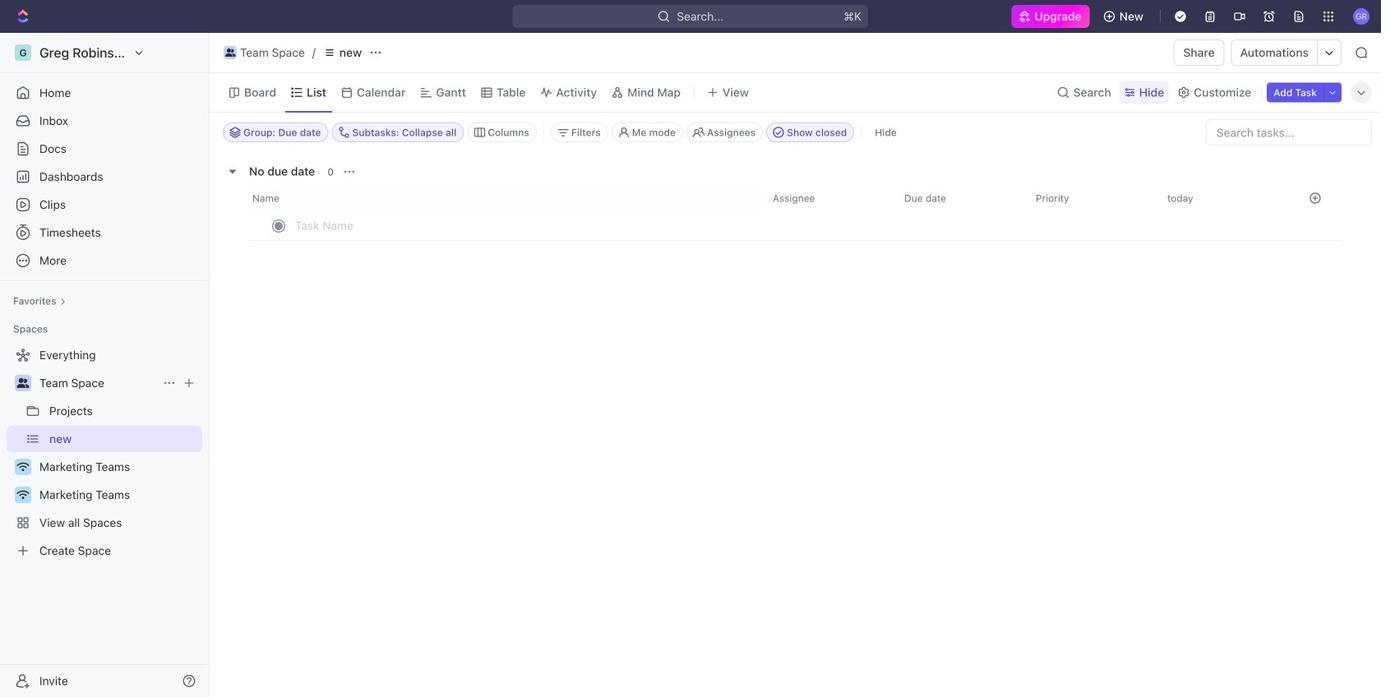 Task type: locate. For each thing, give the bounding box(es) containing it.
Search tasks... text field
[[1207, 120, 1372, 145]]

tree inside sidebar navigation
[[7, 342, 202, 564]]

sidebar navigation
[[0, 33, 213, 697]]

user group image
[[17, 378, 29, 388]]

greg robinson's workspace, , element
[[15, 44, 31, 61]]

wifi image
[[17, 462, 29, 472]]

wifi image
[[17, 490, 29, 500]]

tree
[[7, 342, 202, 564]]



Task type: vqa. For each thing, say whether or not it's contained in the screenshot.
the right THE USER GROUP Image
yes



Task type: describe. For each thing, give the bounding box(es) containing it.
Task Name text field
[[295, 212, 775, 238]]

user group image
[[225, 49, 235, 57]]



